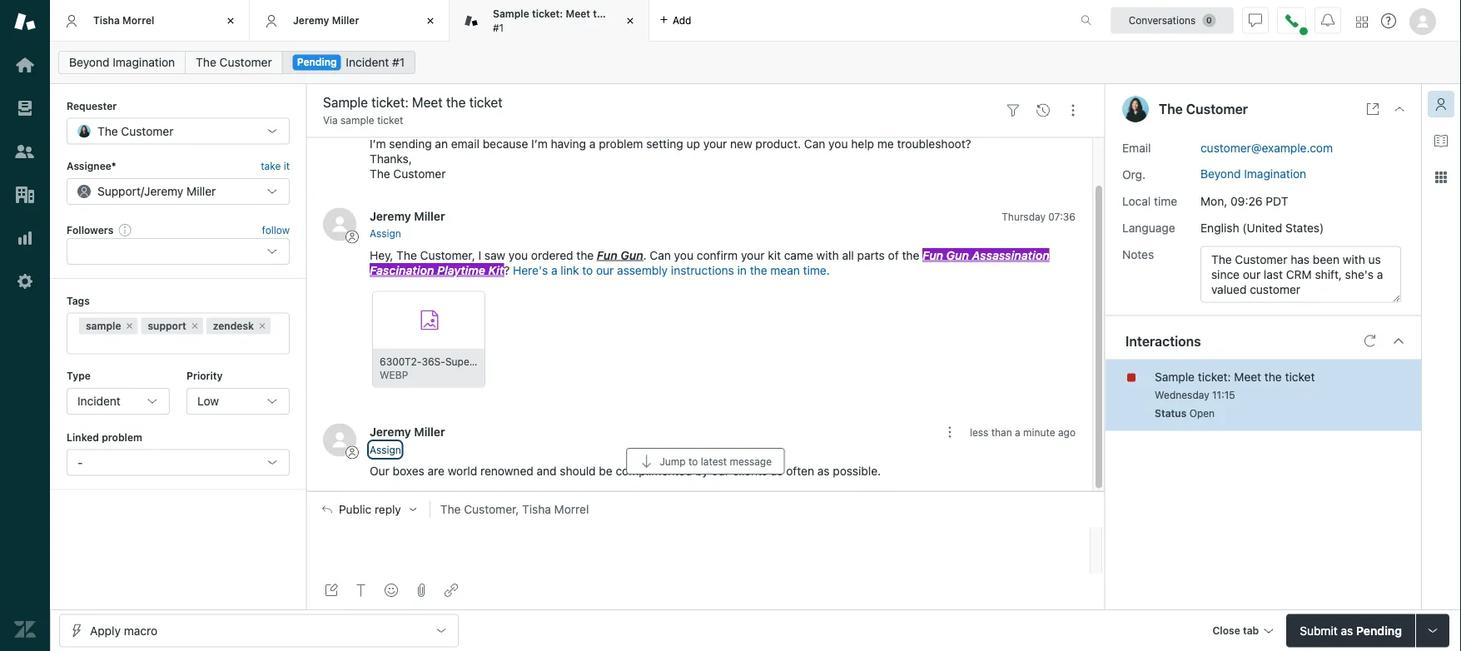 Task type: vqa. For each thing, say whether or not it's contained in the screenshot.
Incident for Incident #1
yes



Task type: locate. For each thing, give the bounding box(es) containing it.
beyond imagination for bottom beyond imagination link
[[1201, 167, 1307, 180]]

1 vertical spatial pending
[[1357, 624, 1402, 637]]

close image inside jeremy miller tab
[[422, 12, 439, 29]]

1 horizontal spatial the customer
[[196, 55, 272, 69]]

a right than
[[1015, 426, 1021, 438]]

to right the jump
[[688, 456, 698, 467]]

1 avatar image from the top
[[323, 207, 356, 241]]

public
[[339, 503, 372, 516]]

1 horizontal spatial ticket
[[612, 8, 640, 20]]

1 vertical spatial tisha
[[522, 503, 551, 516]]

1 horizontal spatial tisha
[[522, 503, 551, 516]]

wednesday
[[1155, 389, 1210, 401]]

miller up incident #1
[[332, 14, 359, 26]]

2 fun from the left
[[923, 248, 944, 262]]

incident button
[[67, 388, 170, 415]]

1 horizontal spatial can
[[804, 136, 826, 150]]

1 horizontal spatial sample
[[1155, 370, 1195, 384]]

jeremy miller assign
[[370, 209, 445, 239], [370, 424, 445, 455]]

meet for sample ticket: meet the ticket wednesday 11:15 status open
[[1234, 370, 1262, 384]]

apps image
[[1435, 171, 1448, 184]]

close image inside 'tisha morrel' tab
[[222, 12, 239, 29]]

sample down tags
[[86, 320, 121, 332]]

take
[[261, 160, 281, 172]]

2 horizontal spatial ticket
[[1285, 370, 1315, 384]]

1 horizontal spatial morrel
[[554, 503, 589, 516]]

beyond imagination down "tisha morrel"
[[69, 55, 175, 69]]

you left help
[[829, 136, 848, 150]]

with
[[817, 248, 839, 262]]

1 remove image from the left
[[124, 321, 134, 331]]

a for ?
[[551, 263, 558, 277]]

button displays agent's chat status as invisible. image
[[1249, 14, 1262, 27]]

tab containing sample ticket: meet the ticket
[[450, 0, 650, 42]]

1 horizontal spatial remove image
[[190, 321, 200, 331]]

mon, 09:26 pdt
[[1201, 194, 1289, 208]]

avatar image right the follow
[[323, 207, 356, 241]]

view more details image
[[1367, 102, 1380, 116]]

you up 'here's a link to our assembly instructions in the mean time.' link
[[674, 248, 694, 262]]

assign
[[370, 228, 401, 239], [370, 443, 401, 455]]

1 vertical spatial can
[[650, 248, 671, 262]]

ticket inside sample ticket: meet the ticket wednesday 11:15 status open
[[1285, 370, 1315, 384]]

1 vertical spatial to
[[688, 456, 698, 467]]

1 horizontal spatial beyond
[[1201, 167, 1241, 180]]

tisha right zendesk support icon
[[93, 14, 120, 26]]

1 horizontal spatial as
[[818, 464, 830, 478]]

customer,
[[420, 248, 475, 262], [464, 503, 519, 516]]

miller up "are"
[[414, 424, 445, 438]]

the
[[593, 8, 609, 20], [577, 248, 594, 262], [902, 248, 920, 262], [750, 263, 767, 277], [1265, 370, 1282, 384]]

ticket: for sample ticket: meet the ticket wednesday 11:15 status open
[[1198, 370, 1231, 384]]

fun right of
[[923, 248, 944, 262]]

world
[[448, 464, 477, 478]]

2 avatar image from the top
[[323, 423, 356, 456]]

0 horizontal spatial remove image
[[124, 321, 134, 331]]

your up in
[[741, 248, 765, 262]]

0 horizontal spatial sample
[[86, 320, 121, 332]]

0 horizontal spatial ticket:
[[532, 8, 563, 20]]

as right often
[[818, 464, 830, 478]]

0 vertical spatial ticket:
[[532, 8, 563, 20]]

1 horizontal spatial ticket:
[[1198, 370, 1231, 384]]

our right link on the left top of page
[[596, 263, 614, 277]]

beyond for beyond imagination link inside secondary element
[[69, 55, 110, 69]]

0 vertical spatial assign
[[370, 228, 401, 239]]

0 horizontal spatial beyond imagination link
[[58, 51, 186, 74]]

0 vertical spatial the customer
[[196, 55, 272, 69]]

0 horizontal spatial a
[[551, 263, 558, 277]]

as right submit
[[1341, 624, 1353, 637]]

0 vertical spatial ticket
[[612, 8, 640, 20]]

can right "."
[[650, 248, 671, 262]]

2 horizontal spatial you
[[829, 136, 848, 150]]

sample inside sample ticket: meet the ticket wednesday 11:15 status open
[[1155, 370, 1195, 384]]

beyond for bottom beyond imagination link
[[1201, 167, 1241, 180]]

avatar image up 'public' in the left bottom of the page
[[323, 423, 356, 456]]

beyond up requester
[[69, 55, 110, 69]]

beyond inside secondary element
[[69, 55, 110, 69]]

gun left assassination
[[947, 248, 969, 262]]

ticket inside sample ticket: meet the ticket #1
[[612, 8, 640, 20]]

imagination down 'tisha morrel' tab
[[113, 55, 175, 69]]

boxes
[[393, 464, 424, 478]]

reporting image
[[14, 227, 36, 249]]

1 horizontal spatial your
[[741, 248, 765, 262]]

close image
[[222, 12, 239, 29], [422, 12, 439, 29], [1393, 102, 1406, 116]]

0 horizontal spatial #1
[[392, 55, 405, 69]]

The Customer has been with us since our last CRM shift, she's a valued customer text field
[[1201, 246, 1401, 303]]

remove image left support
[[124, 321, 134, 331]]

Thursday 07:36 text field
[[1002, 210, 1076, 222]]

meet up 11:15
[[1234, 370, 1262, 384]]

thursday 07:36
[[1002, 210, 1076, 222]]

2 i'm from the left
[[531, 136, 548, 150]]

imagination
[[113, 55, 175, 69], [1244, 167, 1307, 180]]

imagination for beyond imagination link inside secondary element
[[113, 55, 175, 69]]

our
[[596, 263, 614, 277], [712, 464, 729, 478]]

1 vertical spatial avatar image
[[323, 423, 356, 456]]

2 vertical spatial the customer
[[97, 124, 174, 138]]

jeremy miller
[[293, 14, 359, 26]]

miller right /
[[187, 184, 216, 198]]

ticket: inside sample ticket: meet the ticket wednesday 11:15 status open
[[1198, 370, 1231, 384]]

tags
[[67, 295, 90, 307]]

avatar image
[[323, 207, 356, 241], [323, 423, 356, 456]]

problem inside i'm sending an email because i'm having a problem setting up your new product. can you help me troubleshoot? thanks, the customer
[[599, 136, 643, 150]]

jeremy inside assignee* 'element'
[[144, 184, 183, 198]]

2 assign button from the top
[[370, 442, 401, 457]]

gun up 'assembly' at the left top of the page
[[621, 248, 643, 262]]

1 horizontal spatial fun
[[923, 248, 944, 262]]

1 vertical spatial ticket
[[377, 115, 403, 126]]

tisha
[[93, 14, 120, 26], [522, 503, 551, 516]]

1 vertical spatial imagination
[[1244, 167, 1307, 180]]

beyond imagination
[[69, 55, 175, 69], [1201, 167, 1307, 180]]

close image for jeremy miller
[[422, 12, 439, 29]]

support
[[97, 184, 141, 198]]

minute
[[1023, 426, 1056, 438]]

english
[[1201, 221, 1240, 234]]

0 horizontal spatial pending
[[297, 56, 337, 68]]

you up ? on the left of the page
[[509, 248, 528, 262]]

miller inside assignee* 'element'
[[187, 184, 216, 198]]

i'm sending an email because i'm having a problem setting up your new product. can you help me troubleshoot? thanks, the customer
[[370, 136, 972, 180]]

incident down jeremy miller tab
[[346, 55, 389, 69]]

beyond imagination link down "tisha morrel"
[[58, 51, 186, 74]]

zendesk products image
[[1357, 16, 1368, 28]]

1 vertical spatial problem
[[102, 431, 142, 443]]

0 horizontal spatial sample
[[493, 8, 529, 20]]

insert emojis image
[[385, 584, 398, 597]]

take it button
[[261, 158, 290, 175]]

link
[[561, 263, 579, 277]]

jump
[[660, 456, 686, 467]]

mon,
[[1201, 194, 1228, 208]]

1 horizontal spatial incident
[[346, 55, 389, 69]]

0 horizontal spatial as
[[771, 464, 783, 478]]

beyond up mon,
[[1201, 167, 1241, 180]]

sample inside sample ticket: meet the ticket #1
[[493, 8, 529, 20]]

0 vertical spatial beyond
[[69, 55, 110, 69]]

time
[[1154, 194, 1178, 208]]

sending
[[389, 136, 432, 150]]

you inside i'm sending an email because i'm having a problem setting up your new product. can you help me troubleshoot? thanks, the customer
[[829, 136, 848, 150]]

ago
[[1058, 426, 1076, 438]]

fun left "."
[[597, 248, 618, 262]]

1 vertical spatial your
[[741, 248, 765, 262]]

incident inside incident popup button
[[77, 394, 121, 408]]

0 vertical spatial to
[[582, 263, 593, 277]]

the down requester
[[97, 124, 118, 138]]

ticket for sample ticket: meet the ticket #1
[[612, 8, 640, 20]]

zendesk
[[213, 320, 254, 332]]

customer inside requester element
[[121, 124, 174, 138]]

ticket: inside sample ticket: meet the ticket #1
[[532, 8, 563, 20]]

meet inside sample ticket: meet the ticket wednesday 11:15 status open
[[1234, 370, 1262, 384]]

ticket
[[612, 8, 640, 20], [377, 115, 403, 126], [1285, 370, 1315, 384]]

meet inside sample ticket: meet the ticket #1
[[566, 8, 590, 20]]

assign button up hey, in the top of the page
[[370, 226, 401, 241]]

ticket: left close image
[[532, 8, 563, 20]]

assign up our
[[370, 443, 401, 455]]

1 horizontal spatial to
[[688, 456, 698, 467]]

1 vertical spatial meet
[[1234, 370, 1262, 384]]

the inside button
[[440, 503, 461, 516]]

incident inside secondary element
[[346, 55, 389, 69]]

09:26
[[1231, 194, 1263, 208]]

0 vertical spatial customer,
[[420, 248, 475, 262]]

1 vertical spatial jeremy miller link
[[370, 424, 445, 438]]

1 vertical spatial #1
[[392, 55, 405, 69]]

0 horizontal spatial tisha
[[93, 14, 120, 26]]

1 horizontal spatial beyond imagination
[[1201, 167, 1307, 180]]

the down 'tisha morrel' tab
[[196, 55, 216, 69]]

1 jeremy miller link from the top
[[370, 209, 445, 222]]

me
[[878, 136, 894, 150]]

jeremy miller assign up the boxes
[[370, 424, 445, 455]]

0 horizontal spatial you
[[509, 248, 528, 262]]

you
[[829, 136, 848, 150], [509, 248, 528, 262], [674, 248, 694, 262]]

clients
[[733, 464, 768, 478]]

2 vertical spatial ticket
[[1285, 370, 1315, 384]]

because
[[483, 136, 528, 150]]

requester
[[67, 100, 117, 112]]

0 vertical spatial beyond imagination link
[[58, 51, 186, 74]]

2 horizontal spatial the customer
[[1159, 101, 1248, 117]]

1 assign from the top
[[370, 228, 401, 239]]

the right user icon
[[1159, 101, 1183, 117]]

sample for sample ticket: meet the ticket wednesday 11:15 status open
[[1155, 370, 1195, 384]]

customer, up playtime
[[420, 248, 475, 262]]

#1 inside secondary element
[[392, 55, 405, 69]]

beyond imagination up 09:26
[[1201, 167, 1307, 180]]

1 horizontal spatial pending
[[1357, 624, 1402, 637]]

the customer inside secondary element
[[196, 55, 272, 69]]

beyond imagination inside secondary element
[[69, 55, 175, 69]]

1 horizontal spatial close image
[[422, 12, 439, 29]]

i'm
[[370, 136, 386, 150], [531, 136, 548, 150]]

jeremy miller assign for less than a minute ago
[[370, 424, 445, 455]]

here's a link to our assembly instructions in the mean time. link
[[513, 263, 830, 277]]

tab
[[450, 0, 650, 42]]

1 horizontal spatial #1
[[493, 22, 504, 33]]

1 vertical spatial incident
[[77, 394, 121, 408]]

parts
[[857, 248, 885, 262]]

jeremy
[[293, 14, 329, 26], [144, 184, 183, 198], [370, 209, 411, 222], [370, 424, 411, 438]]

imagination down customer@example.com
[[1244, 167, 1307, 180]]

0 vertical spatial your
[[703, 136, 727, 150]]

states)
[[1286, 221, 1324, 234]]

1 vertical spatial a
[[551, 263, 558, 277]]

sample ticket: meet the ticket #1
[[493, 8, 640, 33]]

complimented
[[616, 464, 692, 478]]

the down world
[[440, 503, 461, 516]]

pending left displays possible ticket submission types image
[[1357, 624, 1402, 637]]

to
[[582, 263, 593, 277], [688, 456, 698, 467]]

0 vertical spatial our
[[596, 263, 614, 277]]

2 assign from the top
[[370, 443, 401, 455]]

the
[[196, 55, 216, 69], [1159, 101, 1183, 117], [97, 124, 118, 138], [370, 166, 390, 180], [397, 248, 417, 262], [440, 503, 461, 516]]

2 horizontal spatial a
[[1015, 426, 1021, 438]]

1 horizontal spatial a
[[589, 136, 596, 150]]

2 remove image from the left
[[190, 321, 200, 331]]

0 horizontal spatial problem
[[102, 431, 142, 443]]

customer, inside conversationlabel log
[[420, 248, 475, 262]]

0 horizontal spatial beyond imagination
[[69, 55, 175, 69]]

your right up
[[703, 136, 727, 150]]

customer
[[220, 55, 272, 69], [1186, 101, 1248, 117], [121, 124, 174, 138], [393, 166, 446, 180]]

org.
[[1123, 167, 1146, 181]]

pending down jeremy miller
[[297, 56, 337, 68]]

i'm up thanks,
[[370, 136, 386, 150]]

as left often
[[771, 464, 783, 478]]

zendesk support image
[[14, 11, 36, 32]]

can right product.
[[804, 136, 826, 150]]

meet
[[566, 8, 590, 20], [1234, 370, 1262, 384]]

jeremy miller assign up hey, in the top of the page
[[370, 209, 445, 239]]

latest
[[701, 456, 727, 467]]

1 vertical spatial customer,
[[464, 503, 519, 516]]

0 horizontal spatial close image
[[222, 12, 239, 29]]

get help image
[[1381, 13, 1396, 28]]

1 vertical spatial beyond imagination
[[1201, 167, 1307, 180]]

imagination inside beyond imagination link
[[113, 55, 175, 69]]

a down ordered
[[551, 263, 558, 277]]

jeremy inside tab
[[293, 14, 329, 26]]

sample right via
[[341, 115, 374, 126]]

conversationlabel log
[[306, 84, 1105, 492]]

a for less
[[1015, 426, 1021, 438]]

remove image right support
[[190, 321, 200, 331]]

our right by
[[712, 464, 729, 478]]

problem down incident popup button
[[102, 431, 142, 443]]

1 horizontal spatial i'm
[[531, 136, 548, 150]]

imagination for bottom beyond imagination link
[[1244, 167, 1307, 180]]

the down thanks,
[[370, 166, 390, 180]]

to right link on the left top of page
[[582, 263, 593, 277]]

tabs tab list
[[50, 0, 1063, 42]]

1 horizontal spatial gun
[[947, 248, 969, 262]]

1 horizontal spatial beyond imagination link
[[1201, 167, 1307, 180]]

0 vertical spatial imagination
[[113, 55, 175, 69]]

interactions
[[1126, 333, 1201, 349]]

0 vertical spatial morrel
[[122, 14, 154, 26]]

1 horizontal spatial our
[[712, 464, 729, 478]]

2 jeremy miller link from the top
[[370, 424, 445, 438]]

2 horizontal spatial as
[[1341, 624, 1353, 637]]

local time
[[1123, 194, 1178, 208]]

conversations
[[1129, 15, 1196, 26]]

0 vertical spatial problem
[[599, 136, 643, 150]]

0 vertical spatial #1
[[493, 22, 504, 33]]

remove image
[[124, 321, 134, 331], [190, 321, 200, 331]]

1 assign button from the top
[[370, 226, 401, 241]]

0 vertical spatial sample
[[493, 8, 529, 20]]

jeremy miller tab
[[250, 0, 450, 42]]

assign button
[[370, 226, 401, 241], [370, 442, 401, 457]]

0 vertical spatial beyond imagination
[[69, 55, 175, 69]]

having
[[551, 136, 586, 150]]

notes
[[1123, 247, 1154, 261]]

0 vertical spatial assign button
[[370, 226, 401, 241]]

close image for tisha morrel
[[222, 12, 239, 29]]

incident down type
[[77, 394, 121, 408]]

0 horizontal spatial the customer
[[97, 124, 174, 138]]

notifications image
[[1322, 14, 1335, 27]]

2 jeremy miller assign from the top
[[370, 424, 445, 455]]

customer@example.com
[[1201, 141, 1333, 155]]

0 vertical spatial jeremy miller link
[[370, 209, 445, 222]]

1 horizontal spatial meet
[[1234, 370, 1262, 384]]

can
[[804, 136, 826, 150], [650, 248, 671, 262]]

2 vertical spatial a
[[1015, 426, 1021, 438]]

0 horizontal spatial morrel
[[122, 14, 154, 26]]

0 vertical spatial can
[[804, 136, 826, 150]]

jeremy miller link up hey, in the top of the page
[[370, 209, 445, 222]]

0 horizontal spatial beyond
[[69, 55, 110, 69]]

jeremy miller link
[[370, 209, 445, 222], [370, 424, 445, 438]]

public reply
[[339, 503, 401, 516]]

language
[[1123, 221, 1175, 234]]

1 horizontal spatial imagination
[[1244, 167, 1307, 180]]

problem left setting
[[599, 136, 643, 150]]

tisha down and
[[522, 503, 551, 516]]

should
[[560, 464, 596, 478]]

0 vertical spatial avatar image
[[323, 207, 356, 241]]

0 horizontal spatial incident
[[77, 394, 121, 408]]

support
[[148, 320, 186, 332]]

main element
[[0, 0, 50, 651]]

support / jeremy miller
[[97, 184, 216, 198]]

instructions
[[671, 263, 734, 277]]

additional actions image
[[943, 425, 957, 438]]

pending inside secondary element
[[297, 56, 337, 68]]

1 vertical spatial assign
[[370, 443, 401, 455]]

#1
[[493, 22, 504, 33], [392, 55, 405, 69]]

ticket: up 11:15
[[1198, 370, 1231, 384]]

assign up hey, in the top of the page
[[370, 228, 401, 239]]

Subject field
[[320, 92, 995, 112]]

in
[[737, 263, 747, 277]]

meet left close image
[[566, 8, 590, 20]]

assign button up our
[[370, 442, 401, 457]]

draft mode image
[[325, 584, 338, 597]]

jeremy miller assign for thursday 07:36
[[370, 209, 445, 239]]

product.
[[756, 136, 801, 150]]

beyond imagination link up 09:26
[[1201, 167, 1307, 180]]

ticket actions image
[[1067, 104, 1080, 117]]

1 i'm from the left
[[370, 136, 386, 150]]

ticket for sample ticket: meet the ticket wednesday 11:15 status open
[[1285, 370, 1315, 384]]

i'm left having
[[531, 136, 548, 150]]

1 jeremy miller assign from the top
[[370, 209, 445, 239]]

troubleshoot?
[[897, 136, 972, 150]]

jeremy miller link up the boxes
[[370, 424, 445, 438]]

0 horizontal spatial fun
[[597, 248, 618, 262]]

add link (cmd k) image
[[445, 584, 458, 597]]

0 horizontal spatial imagination
[[113, 55, 175, 69]]

2 gun from the left
[[947, 248, 969, 262]]

the inside secondary element
[[196, 55, 216, 69]]

open
[[1190, 408, 1215, 419]]

-
[[77, 455, 83, 469]]

a right having
[[589, 136, 596, 150]]

0 vertical spatial meet
[[566, 8, 590, 20]]

avatar image for less than a minute ago
[[323, 423, 356, 456]]

beyond imagination link inside secondary element
[[58, 51, 186, 74]]

assembly
[[617, 263, 668, 277]]

1 vertical spatial our
[[712, 464, 729, 478]]

customer inside i'm sending an email because i'm having a problem setting up your new product. can you help me troubleshoot? thanks, the customer
[[393, 166, 446, 180]]

the inside sample ticket: meet the ticket wednesday 11:15 status open
[[1265, 370, 1282, 384]]

local
[[1123, 194, 1151, 208]]

0 horizontal spatial meet
[[566, 8, 590, 20]]

pending
[[297, 56, 337, 68], [1357, 624, 1402, 637]]

customer, down renowned
[[464, 503, 519, 516]]

knowledge image
[[1435, 134, 1448, 147]]

1 vertical spatial assign button
[[370, 442, 401, 457]]

close image
[[622, 12, 639, 29]]

user image
[[1123, 96, 1149, 122]]

add button
[[650, 0, 702, 41]]

to inside button
[[688, 456, 698, 467]]



Task type: describe. For each thing, give the bounding box(es) containing it.
via sample ticket
[[323, 115, 403, 126]]

assignee* element
[[67, 178, 290, 205]]

the inside i'm sending an email because i'm having a problem setting up your new product. can you help me troubleshoot? thanks, the customer
[[370, 166, 390, 180]]

Wednesday 11:15 text field
[[1155, 389, 1236, 401]]

beyond imagination for beyond imagination link inside secondary element
[[69, 55, 175, 69]]

your inside i'm sending an email because i'm having a problem setting up your new product. can you help me troubleshoot? thanks, the customer
[[703, 136, 727, 150]]

tisha morrel
[[93, 14, 154, 26]]

kit
[[768, 248, 781, 262]]

incident for incident
[[77, 394, 121, 408]]

the customer link
[[185, 51, 283, 74]]

are
[[428, 464, 445, 478]]

fun inside fun gun assassination fascination playtime kit
[[923, 248, 944, 262]]

requester element
[[67, 118, 290, 144]]

here's
[[513, 263, 548, 277]]

linked problem
[[67, 431, 142, 443]]

email
[[451, 136, 480, 150]]

priority
[[187, 370, 223, 382]]

admin image
[[14, 271, 36, 292]]

assassination
[[972, 248, 1050, 262]]

customers image
[[14, 141, 36, 162]]

secondary element
[[50, 46, 1461, 79]]

possible.
[[833, 464, 881, 478]]

incident for incident #1
[[346, 55, 389, 69]]

add attachment image
[[415, 584, 428, 597]]

tisha inside tab
[[93, 14, 120, 26]]

0 horizontal spatial can
[[650, 248, 671, 262]]

thanks,
[[370, 151, 412, 165]]

conversations button
[[1111, 7, 1234, 34]]

displays possible ticket submission types image
[[1426, 624, 1440, 637]]

to inside conversationlabel log
[[582, 263, 593, 277]]

meet for sample ticket: meet the ticket #1
[[566, 8, 590, 20]]

1 vertical spatial the customer
[[1159, 101, 1248, 117]]

1 horizontal spatial you
[[674, 248, 694, 262]]

email
[[1123, 141, 1151, 155]]

an
[[435, 136, 448, 150]]

customer inside secondary element
[[220, 55, 272, 69]]

less than a minute ago text field
[[970, 426, 1076, 438]]

linked
[[67, 431, 99, 443]]

linked problem element
[[67, 449, 290, 476]]

new
[[730, 136, 752, 150]]

ordered
[[531, 248, 573, 262]]

mean
[[771, 263, 800, 277]]

sample for sample ticket: meet the ticket #1
[[493, 8, 529, 20]]

less
[[970, 426, 989, 438]]

our boxes are world renowned and should be complimented by our clients as often as possible.
[[370, 464, 881, 478]]

0 vertical spatial sample
[[341, 115, 374, 126]]

follow button
[[262, 222, 290, 237]]

assign button for less
[[370, 442, 401, 457]]

hide composer image
[[699, 485, 712, 498]]

tisha inside button
[[522, 503, 551, 516]]

customer context image
[[1435, 97, 1448, 111]]

0 horizontal spatial our
[[596, 263, 614, 277]]

the inside requester element
[[97, 124, 118, 138]]

often
[[786, 464, 814, 478]]

renowned
[[481, 464, 534, 478]]

07:36
[[1049, 210, 1076, 222]]

thursday
[[1002, 210, 1046, 222]]

assign for thursday 07:36
[[370, 228, 401, 239]]

type
[[67, 370, 91, 382]]

customer, inside button
[[464, 503, 519, 516]]

gun inside fun gun assassination fascination playtime kit
[[947, 248, 969, 262]]

it
[[284, 160, 290, 172]]

tisha morrel tab
[[50, 0, 250, 42]]

followers element
[[67, 238, 290, 265]]

our
[[370, 464, 390, 478]]

ticket: for sample ticket: meet the ticket #1
[[532, 8, 563, 20]]

morrel inside tab
[[122, 14, 154, 26]]

remove image for sample
[[124, 321, 134, 331]]

miller up fascination
[[414, 209, 445, 222]]

1 vertical spatial beyond imagination link
[[1201, 167, 1307, 180]]

via
[[323, 115, 338, 126]]

came
[[784, 248, 813, 262]]

views image
[[14, 97, 36, 119]]

a inside i'm sending an email because i'm having a problem setting up your new product. can you help me troubleshoot? thanks, the customer
[[589, 136, 596, 150]]

jump to latest message
[[660, 456, 772, 467]]

?
[[504, 263, 510, 277]]

follow
[[262, 224, 290, 236]]

incident #1
[[346, 55, 405, 69]]

get started image
[[14, 54, 36, 76]]

than
[[991, 426, 1012, 438]]

of
[[888, 248, 899, 262]]

up
[[687, 136, 700, 150]]

close
[[1213, 625, 1241, 637]]

fun gun assassination fascination playtime kit
[[370, 248, 1050, 277]]

(united
[[1243, 221, 1283, 234]]

2 horizontal spatial close image
[[1393, 102, 1406, 116]]

organizations image
[[14, 184, 36, 206]]

confirm
[[697, 248, 738, 262]]

the customer inside requester element
[[97, 124, 174, 138]]

by
[[696, 464, 709, 478]]

assignee*
[[67, 160, 116, 172]]

1 fun from the left
[[597, 248, 618, 262]]

11:15
[[1212, 389, 1236, 401]]

jeremy miller link for thursday
[[370, 209, 445, 222]]

miller inside tab
[[332, 14, 359, 26]]

reply
[[375, 503, 401, 516]]

submit as pending
[[1300, 624, 1402, 637]]

events image
[[1037, 104, 1050, 117]]

1 gun from the left
[[621, 248, 643, 262]]

filter image
[[1007, 104, 1020, 117]]

close tab
[[1213, 625, 1259, 637]]

jump to latest message button
[[626, 448, 785, 475]]

? here's a link to our assembly instructions in the mean time.
[[504, 263, 830, 277]]

#1 inside sample ticket: meet the ticket #1
[[493, 22, 504, 33]]

webp link
[[372, 291, 486, 388]]

all
[[842, 248, 854, 262]]

format text image
[[355, 584, 368, 597]]

fascination
[[370, 263, 434, 277]]

jeremy miller link for less
[[370, 424, 445, 438]]

add
[[673, 15, 692, 26]]

english (united states)
[[1201, 221, 1324, 234]]

pdt
[[1266, 194, 1289, 208]]

zendesk image
[[14, 619, 36, 640]]

message
[[730, 456, 772, 467]]

low
[[197, 394, 219, 408]]

remove image for support
[[190, 321, 200, 331]]

submit
[[1300, 624, 1338, 637]]

remove image
[[257, 321, 267, 331]]

can inside i'm sending an email because i'm having a problem setting up your new product. can you help me troubleshoot? thanks, the customer
[[804, 136, 826, 150]]

info on adding followers image
[[118, 223, 132, 236]]

morrel inside button
[[554, 503, 589, 516]]

the inside sample ticket: meet the ticket #1
[[593, 8, 609, 20]]

followers
[[67, 224, 113, 235]]

.
[[643, 248, 647, 262]]

the customer, tisha morrel button
[[430, 501, 1105, 518]]

the up fascination
[[397, 248, 417, 262]]

assign for less than a minute ago
[[370, 443, 401, 455]]

status
[[1155, 408, 1187, 419]]

assign button for thursday
[[370, 226, 401, 241]]

less than a minute ago
[[970, 426, 1076, 438]]

take it
[[261, 160, 290, 172]]

avatar image for thursday 07:36
[[323, 207, 356, 241]]



